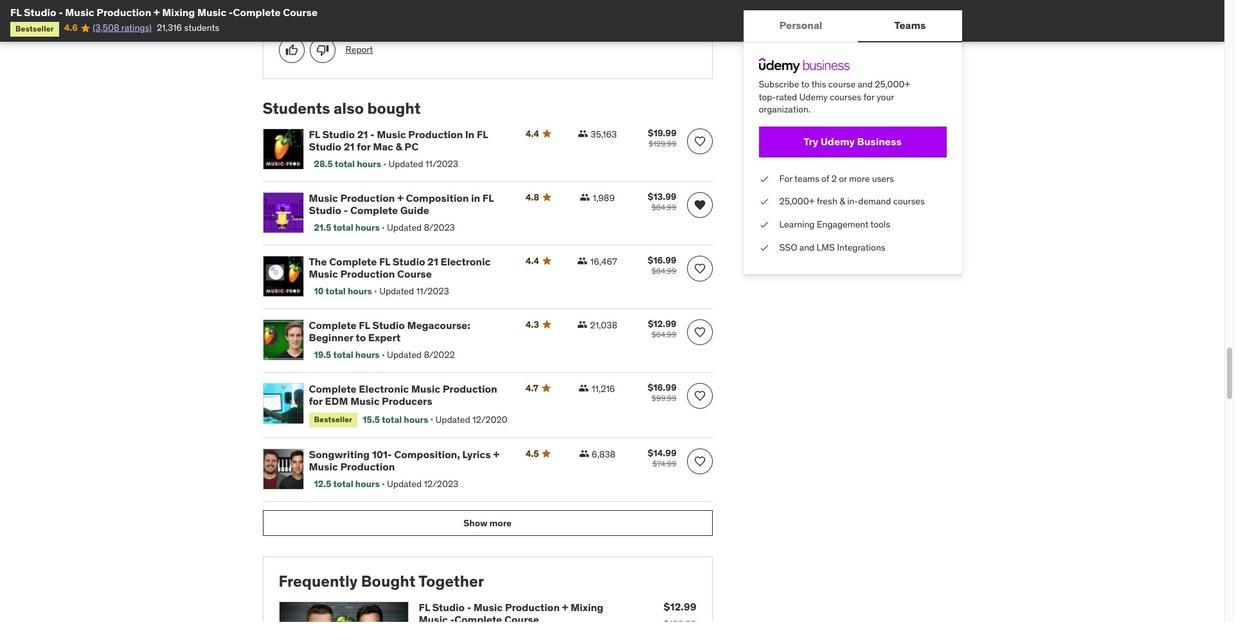 Task type: locate. For each thing, give the bounding box(es) containing it.
electronic inside complete electronic music production for edm music producers
[[359, 382, 409, 395]]

& left in-
[[840, 196, 845, 207]]

courses
[[830, 91, 862, 103], [893, 196, 925, 207]]

bestseller down edm
[[314, 415, 352, 424]]

4.4 for the complete fl studio 21 electronic music production course
[[526, 255, 539, 267]]

1 horizontal spatial course
[[397, 268, 432, 280]]

xsmall image left 21,038
[[577, 319, 588, 330]]

1 vertical spatial udemy
[[821, 135, 855, 148]]

production inside music production + composition in fl studio - complete guide
[[340, 192, 395, 204]]

21,316
[[157, 22, 182, 34]]

1 vertical spatial xsmall image
[[759, 173, 769, 185]]

1 wishlist image from the top
[[693, 262, 706, 275]]

for left edm
[[309, 395, 323, 408]]

try
[[804, 135, 818, 148]]

0 vertical spatial to
[[801, 78, 810, 90]]

0 horizontal spatial more
[[490, 517, 512, 529]]

complete inside complete electronic music production for edm music producers
[[309, 382, 357, 395]]

more
[[849, 173, 870, 184], [490, 517, 512, 529]]

more right show
[[490, 517, 512, 529]]

xsmall image left 11,216
[[579, 383, 589, 393]]

4.4 right in
[[526, 128, 539, 140]]

1 horizontal spatial 21
[[357, 128, 368, 141]]

1 vertical spatial electronic
[[359, 382, 409, 395]]

1 vertical spatial and
[[800, 241, 815, 253]]

wishlist image right $13.99 $84.99
[[693, 199, 706, 211]]

lms
[[817, 241, 835, 253]]

wishlist image for songwriting 101- composition, lyrics + music production
[[693, 455, 706, 468]]

producers
[[382, 395, 432, 408]]

xsmall image
[[580, 192, 590, 202], [759, 196, 769, 208], [759, 241, 769, 254], [578, 256, 588, 266], [577, 319, 588, 330], [579, 383, 589, 393], [579, 449, 589, 459]]

1 vertical spatial more
[[490, 517, 512, 529]]

0 horizontal spatial mixing
[[162, 6, 195, 19]]

0 vertical spatial wishlist image
[[693, 262, 706, 275]]

for inside subscribe to this course and 25,000+ top‑rated udemy courses for your organization.
[[864, 91, 875, 103]]

to
[[801, 78, 810, 90], [356, 331, 366, 344]]

updated down 'songwriting 101- composition, lyrics + music production'
[[387, 478, 422, 490]]

0 horizontal spatial fl studio - music production + mixing music -complete course
[[10, 6, 318, 19]]

10
[[314, 286, 324, 297]]

$16.99 down $64.99 on the right bottom of the page
[[648, 382, 677, 393]]

19.5
[[314, 349, 331, 361]]

1 vertical spatial course
[[397, 268, 432, 280]]

course
[[829, 78, 856, 90]]

mark as helpful image
[[285, 44, 298, 57]]

0 vertical spatial for
[[864, 91, 875, 103]]

25,000+ up your in the right top of the page
[[875, 78, 910, 90]]

xsmall image
[[578, 129, 588, 139], [759, 173, 769, 185], [759, 219, 769, 231]]

1 horizontal spatial mixing
[[571, 601, 604, 614]]

1 vertical spatial fl studio - music production + mixing music -complete course
[[419, 601, 604, 622]]

$16.99 $84.99
[[648, 255, 677, 276]]

xsmall image left 16,467
[[578, 256, 588, 266]]

composition,
[[394, 448, 460, 461]]

xsmall image for complete electronic music production for edm music producers
[[579, 383, 589, 393]]

courses down course
[[830, 91, 862, 103]]

$84.99 inside $16.99 $84.99
[[652, 266, 677, 276]]

electronic down 8/2023
[[441, 255, 491, 268]]

studio inside complete fl studio megacourse: beginner to expert
[[372, 319, 405, 332]]

total right 15.5
[[382, 414, 402, 425]]

sso and lms integrations
[[780, 241, 886, 253]]

try udemy business link
[[759, 127, 947, 157]]

studio inside the complete fl studio 21 electronic music production course
[[393, 255, 425, 268]]

3 wishlist image from the top
[[693, 326, 706, 339]]

2 $16.99 from the top
[[648, 382, 677, 393]]

updated 11/2023 down pc
[[389, 158, 458, 170]]

1 vertical spatial &
[[840, 196, 845, 207]]

$64.99
[[652, 330, 677, 339]]

complete electronic music production for edm music producers link
[[309, 382, 510, 408]]

xsmall image for songwriting 101- composition, lyrics + music production
[[579, 449, 589, 459]]

total for production
[[333, 222, 353, 234]]

updated down pc
[[389, 158, 423, 170]]

wishlist image right $74.99
[[693, 455, 706, 468]]

total right '10'
[[326, 286, 346, 297]]

music production + composition in fl studio - complete guide
[[309, 192, 494, 217]]

8/2023
[[424, 222, 455, 234]]

the complete fl studio 21 electronic music production course link
[[309, 255, 510, 281]]

tab list
[[744, 10, 962, 42]]

sso
[[780, 241, 798, 253]]

1 $84.99 from the top
[[652, 202, 677, 212]]

2 horizontal spatial for
[[864, 91, 875, 103]]

1 horizontal spatial for
[[357, 140, 371, 153]]

wishlist image right $16.99 $84.99
[[693, 262, 706, 275]]

complete fl studio megacourse: beginner to expert link
[[309, 319, 510, 344]]

udemy right try
[[821, 135, 855, 148]]

$84.99 inside $13.99 $84.99
[[652, 202, 677, 212]]

$12.99 $64.99
[[648, 318, 677, 339]]

wishlist image
[[693, 262, 706, 275], [693, 390, 706, 402]]

2 vertical spatial xsmall image
[[759, 219, 769, 231]]

11/2023 down the complete fl studio 21 electronic music production course link
[[416, 286, 449, 297]]

songwriting 101- composition, lyrics + music production
[[309, 448, 500, 473]]

1 horizontal spatial and
[[858, 78, 873, 90]]

hours
[[357, 158, 381, 170], [355, 222, 380, 234], [348, 286, 372, 297], [355, 349, 380, 361], [404, 414, 428, 425], [355, 478, 380, 490]]

for
[[864, 91, 875, 103], [357, 140, 371, 153], [309, 395, 323, 408]]

xsmall image left 35,163
[[578, 129, 588, 139]]

bestseller left 4.6
[[15, 24, 54, 34]]

xsmall image left fresh
[[759, 196, 769, 208]]

bestseller
[[15, 24, 54, 34], [314, 415, 352, 424]]

ratings)
[[121, 22, 152, 34]]

4.3
[[526, 319, 539, 330]]

+ inside music production + composition in fl studio - complete guide
[[397, 192, 404, 204]]

1 vertical spatial updated 11/2023
[[379, 286, 449, 297]]

udemy business image
[[759, 58, 850, 73]]

hours down music production + composition in fl studio - complete guide
[[355, 222, 380, 234]]

updated for studio
[[379, 286, 414, 297]]

25,000+ fresh & in-demand courses
[[780, 196, 925, 207]]

more right or
[[849, 173, 870, 184]]

songwriting
[[309, 448, 370, 461]]

2 $84.99 from the top
[[652, 266, 677, 276]]

learning
[[780, 219, 815, 230]]

0 horizontal spatial courses
[[830, 91, 862, 103]]

subscribe to this course and 25,000+ top‑rated udemy courses for your organization.
[[759, 78, 910, 115]]

complete fl studio megacourse: beginner to expert
[[309, 319, 470, 344]]

music inside music production + composition in fl studio - complete guide
[[309, 192, 338, 204]]

complete inside the complete fl studio 21 electronic music production course
[[329, 255, 377, 268]]

4.7
[[526, 382, 539, 394]]

0 vertical spatial udemy
[[800, 91, 828, 103]]

to up '19.5 total hours'
[[356, 331, 366, 344]]

and right sso
[[800, 241, 815, 253]]

for left mac
[[357, 140, 371, 153]]

updated down the complete fl studio 21 electronic music production course
[[379, 286, 414, 297]]

tab list containing personal
[[744, 10, 962, 42]]

0 horizontal spatial electronic
[[359, 382, 409, 395]]

wishlist image for the complete fl studio 21 electronic music production course
[[693, 262, 706, 275]]

and
[[858, 78, 873, 90], [800, 241, 815, 253]]

the
[[309, 255, 327, 268]]

megacourse:
[[407, 319, 470, 332]]

xsmall image left sso
[[759, 241, 769, 254]]

1 vertical spatial 25,000+
[[780, 196, 815, 207]]

15.5 total hours
[[363, 414, 428, 425]]

wishlist image right $64.99 on the right bottom of the page
[[693, 326, 706, 339]]

wishlist image
[[693, 135, 706, 148], [693, 199, 706, 211], [693, 326, 706, 339], [693, 455, 706, 468]]

music inside 'fl studio 21 - music production in fl studio 21 for mac & pc'
[[377, 128, 406, 141]]

guide
[[400, 204, 429, 217]]

25,000+ inside subscribe to this course and 25,000+ top‑rated udemy courses for your organization.
[[875, 78, 910, 90]]

xsmall image left 'learning'
[[759, 219, 769, 231]]

$84.99
[[652, 202, 677, 212], [652, 266, 677, 276]]

hours down the 101-
[[355, 478, 380, 490]]

21 down 8/2023
[[428, 255, 438, 268]]

2
[[832, 173, 837, 184]]

0 vertical spatial course
[[283, 6, 318, 19]]

to left this
[[801, 78, 810, 90]]

1 $16.99 from the top
[[648, 255, 677, 266]]

2 wishlist image from the top
[[693, 199, 706, 211]]

complete inside complete fl studio megacourse: beginner to expert
[[309, 319, 357, 332]]

updated 11/2023
[[389, 158, 458, 170], [379, 286, 449, 297]]

xsmall image left 6,838
[[579, 449, 589, 459]]

$14.99
[[648, 447, 677, 459]]

1 horizontal spatial to
[[801, 78, 810, 90]]

2 wishlist image from the top
[[693, 390, 706, 402]]

wishlist image right "$129.99"
[[693, 135, 706, 148]]

0 vertical spatial $84.99
[[652, 202, 677, 212]]

21 left mac
[[357, 128, 368, 141]]

updated 11/2023 down the complete fl studio 21 electronic music production course link
[[379, 286, 449, 297]]

25,000+
[[875, 78, 910, 90], [780, 196, 815, 207]]

1 vertical spatial $12.99
[[664, 600, 697, 613]]

udemy
[[800, 91, 828, 103], [821, 135, 855, 148]]

xsmall image for music production + composition in fl studio - complete guide
[[580, 192, 590, 202]]

0 vertical spatial $16.99
[[648, 255, 677, 266]]

0 vertical spatial fl studio - music production + mixing music -complete course
[[10, 6, 318, 19]]

0 vertical spatial 25,000+
[[875, 78, 910, 90]]

in-
[[847, 196, 858, 207]]

complete inside music production + composition in fl studio - complete guide
[[350, 204, 398, 217]]

show more
[[463, 517, 512, 529]]

0 vertical spatial and
[[858, 78, 873, 90]]

21 inside the complete fl studio 21 electronic music production course
[[428, 255, 438, 268]]

1 vertical spatial courses
[[893, 196, 925, 207]]

wishlist image for complete fl studio megacourse: beginner to expert
[[693, 326, 706, 339]]

0 horizontal spatial &
[[396, 140, 402, 153]]

total
[[335, 158, 355, 170], [333, 222, 353, 234], [326, 286, 346, 297], [333, 349, 353, 361], [382, 414, 402, 425], [333, 478, 353, 490]]

for left your in the right top of the page
[[864, 91, 875, 103]]

2 vertical spatial course
[[505, 613, 539, 622]]

users
[[872, 173, 894, 184]]

updated for megacourse:
[[387, 349, 422, 361]]

28.5 total hours
[[314, 158, 381, 170]]

& left pc
[[396, 140, 402, 153]]

4 wishlist image from the top
[[693, 455, 706, 468]]

4.4 down 4.8
[[526, 255, 539, 267]]

1 vertical spatial 11/2023
[[416, 286, 449, 297]]

0 horizontal spatial and
[[800, 241, 815, 253]]

21
[[357, 128, 368, 141], [344, 140, 355, 153], [428, 255, 438, 268]]

updated left '12/2020'
[[436, 414, 470, 425]]

electronic
[[441, 255, 491, 268], [359, 382, 409, 395]]

for teams of 2 or more users
[[780, 173, 894, 184]]

1 horizontal spatial electronic
[[441, 255, 491, 268]]

0 vertical spatial &
[[396, 140, 402, 153]]

for inside complete electronic music production for edm music producers
[[309, 395, 323, 408]]

xsmall image left 1,989
[[580, 192, 590, 202]]

1 wishlist image from the top
[[693, 135, 706, 148]]

fl
[[10, 6, 21, 19], [309, 128, 320, 141], [477, 128, 488, 141], [483, 192, 494, 204], [379, 255, 390, 268], [359, 319, 370, 332], [419, 601, 430, 614]]

in
[[465, 128, 475, 141]]

total right 12.5
[[333, 478, 353, 490]]

1 vertical spatial $16.99
[[648, 382, 677, 393]]

1 vertical spatial $84.99
[[652, 266, 677, 276]]

1 vertical spatial for
[[357, 140, 371, 153]]

2 horizontal spatial 21
[[428, 255, 438, 268]]

1 4.4 from the top
[[526, 128, 539, 140]]

personal
[[780, 19, 823, 32]]

fresh
[[817, 196, 838, 207]]

0 vertical spatial electronic
[[441, 255, 491, 268]]

0 vertical spatial 11/2023
[[425, 158, 458, 170]]

21 up 28.5 total hours
[[344, 140, 355, 153]]

1 vertical spatial bestseller
[[314, 415, 352, 424]]

0 vertical spatial updated 11/2023
[[389, 158, 458, 170]]

courses inside subscribe to this course and 25,000+ top‑rated udemy courses for your organization.
[[830, 91, 862, 103]]

total right 21.5
[[333, 222, 353, 234]]

2 horizontal spatial course
[[505, 613, 539, 622]]

0 horizontal spatial bestseller
[[15, 24, 54, 34]]

fl inside music production + composition in fl studio - complete guide
[[483, 192, 494, 204]]

teams
[[895, 19, 926, 32]]

11/2023 for production
[[425, 158, 458, 170]]

0 horizontal spatial to
[[356, 331, 366, 344]]

frequently
[[279, 572, 358, 591]]

more inside button
[[490, 517, 512, 529]]

2 vertical spatial for
[[309, 395, 323, 408]]

$84.99 for electronic
[[652, 266, 677, 276]]

updated 12/2023
[[387, 478, 459, 490]]

25,000+ up 'learning'
[[780, 196, 815, 207]]

xsmall image for 35,163
[[578, 129, 588, 139]]

12/2020
[[473, 414, 508, 425]]

$14.99 $74.99
[[648, 447, 677, 468]]

updated 11/2023 for 21
[[379, 286, 449, 297]]

+
[[154, 6, 160, 19], [397, 192, 404, 204], [493, 448, 500, 461], [562, 601, 569, 614]]

courses right demand
[[893, 196, 925, 207]]

1 vertical spatial wishlist image
[[693, 390, 706, 402]]

0 vertical spatial $12.99
[[648, 318, 677, 330]]

&
[[396, 140, 402, 153], [840, 196, 845, 207]]

hours right '10'
[[348, 286, 372, 297]]

0 vertical spatial xsmall image
[[578, 129, 588, 139]]

0 vertical spatial more
[[849, 173, 870, 184]]

to inside complete fl studio megacourse: beginner to expert
[[356, 331, 366, 344]]

wishlist image right $99.99 at the right bottom
[[693, 390, 706, 402]]

$84.99 up $16.99 $84.99
[[652, 202, 677, 212]]

hours down expert
[[355, 349, 380, 361]]

11/2023 up composition
[[425, 158, 458, 170]]

0 vertical spatial courses
[[830, 91, 862, 103]]

and right course
[[858, 78, 873, 90]]

+ inside 'songwriting 101- composition, lyrics + music production'
[[493, 448, 500, 461]]

2 4.4 from the top
[[526, 255, 539, 267]]

complete electronic music production for edm music producers
[[309, 382, 497, 408]]

0 vertical spatial 4.4
[[526, 128, 539, 140]]

$16.99 right 16,467
[[648, 255, 677, 266]]

1 vertical spatial to
[[356, 331, 366, 344]]

updated down the complete fl studio megacourse: beginner to expert link
[[387, 349, 422, 361]]

total right 28.5
[[335, 158, 355, 170]]

total right the '19.5'
[[333, 349, 353, 361]]

music production + composition in fl studio - complete guide link
[[309, 192, 510, 217]]

studio inside music production + composition in fl studio - complete guide
[[309, 204, 342, 217]]

0 horizontal spatial for
[[309, 395, 323, 408]]

xsmall image left the for
[[759, 173, 769, 185]]

the complete fl studio 21 electronic music production course
[[309, 255, 491, 280]]

hours for studio
[[355, 349, 380, 361]]

updated down guide
[[387, 222, 422, 234]]

1 horizontal spatial 25,000+
[[875, 78, 910, 90]]

1 vertical spatial 4.4
[[526, 255, 539, 267]]

music inside 'songwriting 101- composition, lyrics + music production'
[[309, 460, 338, 473]]

bought
[[361, 572, 416, 591]]

students
[[184, 22, 220, 34]]

mark as unhelpful image
[[316, 44, 329, 57]]

hours down mac
[[357, 158, 381, 170]]

1 vertical spatial mixing
[[571, 601, 604, 614]]

udemy down this
[[800, 91, 828, 103]]

electronic up "15.5 total hours"
[[359, 382, 409, 395]]

$19.99
[[648, 127, 677, 139]]

fl studio - music production + mixing music -complete course link
[[419, 601, 604, 622]]

report
[[346, 44, 373, 56]]

$84.99 up $12.99 $64.99
[[652, 266, 677, 276]]

16,467
[[590, 256, 617, 267]]



Task type: describe. For each thing, give the bounding box(es) containing it.
of
[[822, 173, 830, 184]]

or
[[839, 173, 847, 184]]

for
[[780, 173, 793, 184]]

your
[[877, 91, 894, 103]]

updated 8/2022
[[387, 349, 455, 361]]

4.4 for fl studio 21 - music production in fl studio 21 for mac & pc
[[526, 128, 539, 140]]

udemy inside "link"
[[821, 135, 855, 148]]

& inside 'fl studio 21 - music production in fl studio 21 for mac & pc'
[[396, 140, 402, 153]]

pc
[[405, 140, 419, 153]]

(3,508 ratings)
[[93, 22, 152, 34]]

fl inside the complete fl studio 21 electronic music production course
[[379, 255, 390, 268]]

engagement
[[817, 219, 869, 230]]

updated for -
[[389, 158, 423, 170]]

0 horizontal spatial 25,000+
[[780, 196, 815, 207]]

tools
[[871, 219, 890, 230]]

this
[[812, 78, 826, 90]]

composition
[[406, 192, 469, 204]]

$16.99 for the complete fl studio 21 electronic music production course
[[648, 255, 677, 266]]

$74.99
[[652, 459, 677, 468]]

hours for fl
[[348, 286, 372, 297]]

try udemy business
[[804, 135, 902, 148]]

udemy inside subscribe to this course and 25,000+ top‑rated udemy courses for your organization.
[[800, 91, 828, 103]]

lyrics
[[462, 448, 491, 461]]

students also bought
[[263, 98, 421, 118]]

total for complete
[[326, 286, 346, 297]]

4.8
[[526, 192, 539, 203]]

in
[[471, 192, 480, 204]]

- inside 'fl studio 21 - music production in fl studio 21 for mac & pc'
[[370, 128, 375, 141]]

0 vertical spatial bestseller
[[15, 24, 54, 34]]

1 horizontal spatial fl studio - music production + mixing music -complete course
[[419, 601, 604, 622]]

top‑rated
[[759, 91, 797, 103]]

expert
[[368, 331, 401, 344]]

total for 101-
[[333, 478, 353, 490]]

wishlist image for fl studio 21 - music production in fl studio 21 for mac & pc
[[693, 135, 706, 148]]

fl inside complete fl studio megacourse: beginner to expert
[[359, 319, 370, 332]]

$12.99 for $12.99
[[664, 600, 697, 613]]

0 horizontal spatial 21
[[344, 140, 355, 153]]

for inside 'fl studio 21 - music production in fl studio 21 for mac & pc'
[[357, 140, 371, 153]]

- inside music production + composition in fl studio - complete guide
[[344, 204, 348, 217]]

teams button
[[859, 10, 962, 41]]

$13.99 $84.99
[[648, 191, 677, 212]]

hours for 21
[[357, 158, 381, 170]]

hours down producers
[[404, 414, 428, 425]]

hours for +
[[355, 222, 380, 234]]

music inside the complete fl studio 21 electronic music production course
[[309, 268, 338, 280]]

fl studio 21 - music production in fl studio 21 for mac & pc
[[309, 128, 488, 153]]

also
[[334, 98, 364, 118]]

xsmall image for the complete fl studio 21 electronic music production course
[[578, 256, 588, 266]]

10 total hours
[[314, 286, 372, 297]]

6,838
[[592, 449, 616, 460]]

and inside subscribe to this course and 25,000+ top‑rated udemy courses for your organization.
[[858, 78, 873, 90]]

demand
[[858, 196, 891, 207]]

$19.99 $129.99
[[648, 127, 677, 149]]

personal button
[[744, 10, 859, 41]]

together
[[419, 572, 484, 591]]

21.5
[[314, 222, 331, 234]]

production inside complete electronic music production for edm music producers
[[443, 382, 497, 395]]

21,038
[[590, 319, 617, 331]]

1 horizontal spatial more
[[849, 173, 870, 184]]

total for studio
[[335, 158, 355, 170]]

12.5
[[314, 478, 331, 490]]

production inside 'songwriting 101- composition, lyrics + music production'
[[340, 460, 395, 473]]

11,216
[[592, 383, 615, 395]]

updated for lyrics
[[387, 478, 422, 490]]

business
[[857, 135, 902, 148]]

production inside the complete fl studio 21 electronic music production course
[[340, 268, 395, 280]]

$13.99
[[648, 191, 677, 202]]

xsmall image for complete fl studio megacourse: beginner to expert
[[577, 319, 588, 330]]

1,989
[[593, 192, 615, 204]]

electronic inside the complete fl studio 21 electronic music production course
[[441, 255, 491, 268]]

updated 12/2020
[[436, 414, 508, 425]]

12/2023
[[424, 478, 459, 490]]

updated 11/2023 for music
[[389, 158, 458, 170]]

$12.99 for $12.99 $64.99
[[648, 318, 677, 330]]

4.6
[[64, 22, 78, 34]]

updated for composition
[[387, 222, 422, 234]]

integrations
[[837, 241, 886, 253]]

mac
[[373, 140, 393, 153]]

$16.99 for complete electronic music production for edm music producers
[[648, 382, 677, 393]]

28.5
[[314, 158, 333, 170]]

to inside subscribe to this course and 25,000+ top‑rated udemy courses for your organization.
[[801, 78, 810, 90]]

wishlist image for complete electronic music production for edm music producers
[[693, 390, 706, 402]]

subscribe
[[759, 78, 799, 90]]

$84.99 for fl
[[652, 202, 677, 212]]

1 horizontal spatial courses
[[893, 196, 925, 207]]

show more button
[[263, 510, 713, 536]]

xsmall image for learning engagement tools
[[759, 219, 769, 231]]

1 horizontal spatial &
[[840, 196, 845, 207]]

$129.99
[[649, 139, 677, 149]]

$16.99 $99.99
[[648, 382, 677, 403]]

learning engagement tools
[[780, 219, 890, 230]]

frequently bought together
[[279, 572, 484, 591]]

xsmall image for for teams of 2 or more users
[[759, 173, 769, 185]]

12.5 total hours
[[314, 478, 380, 490]]

19.5 total hours
[[314, 349, 380, 361]]

bought
[[367, 98, 421, 118]]

101-
[[372, 448, 392, 461]]

organization.
[[759, 104, 811, 115]]

0 horizontal spatial course
[[283, 6, 318, 19]]

total for fl
[[333, 349, 353, 361]]

report button
[[346, 44, 373, 57]]

1 horizontal spatial bestseller
[[314, 415, 352, 424]]

fl studio 21 - music production in fl studio 21 for mac & pc link
[[309, 128, 510, 153]]

students
[[263, 98, 330, 118]]

hours for composition,
[[355, 478, 380, 490]]

updated 8/2023
[[387, 222, 455, 234]]

show
[[463, 517, 488, 529]]

wishlist image for music production + composition in fl studio - complete guide
[[693, 199, 706, 211]]

11/2023 for electronic
[[416, 286, 449, 297]]

(3,508
[[93, 22, 119, 34]]

35,163
[[591, 129, 617, 140]]

4.5
[[526, 448, 539, 459]]

production inside 'fl studio 21 - music production in fl studio 21 for mac & pc'
[[408, 128, 463, 141]]

course inside the complete fl studio 21 electronic music production course
[[397, 268, 432, 280]]

0 vertical spatial mixing
[[162, 6, 195, 19]]



Task type: vqa. For each thing, say whether or not it's contained in the screenshot.
the rightmost courses
yes



